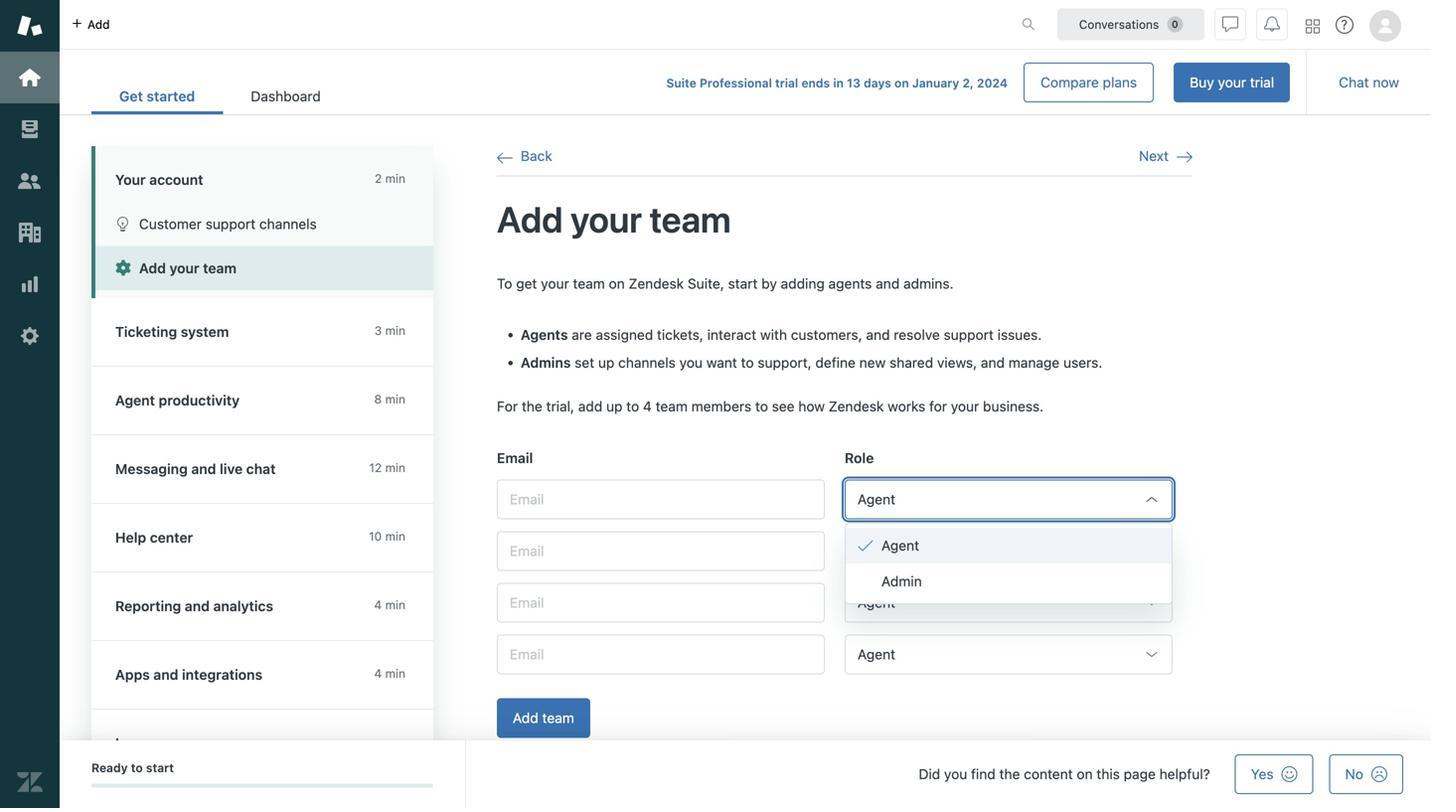 Task type: vqa. For each thing, say whether or not it's contained in the screenshot.
add in region
yes



Task type: describe. For each thing, give the bounding box(es) containing it.
are
[[572, 327, 592, 343]]

apps and integrations
[[115, 666, 263, 683]]

chat now button
[[1323, 63, 1415, 102]]

January 2, 2024 text field
[[912, 76, 1008, 90]]

main element
[[0, 0, 60, 808]]

4 for reporting and analytics
[[374, 598, 382, 612]]

role
[[845, 450, 874, 466]]

no button
[[1330, 754, 1403, 794]]

helpful?
[[1160, 766, 1210, 782]]

buy
[[1190, 74, 1214, 90]]

add team
[[513, 710, 574, 726]]

january
[[912, 76, 959, 90]]

agents are assigned tickets, interact with customers, and resolve support issues.
[[521, 327, 1042, 343]]

system
[[181, 324, 229, 340]]

learn
[[115, 735, 153, 751]]

reporting
[[115, 598, 181, 614]]

help center
[[115, 529, 193, 546]]

and left the analytics
[[185, 598, 210, 614]]

section containing compare plans
[[365, 63, 1290, 102]]

page
[[1124, 766, 1156, 782]]

4 min for analytics
[[374, 598, 406, 612]]

customers image
[[17, 168, 43, 194]]

1 email field from the top
[[497, 479, 825, 519]]

tickets,
[[657, 327, 704, 343]]

your account heading
[[91, 146, 433, 202]]

0 vertical spatial start
[[728, 275, 758, 292]]

reporting image
[[17, 271, 43, 297]]

2024
[[977, 76, 1008, 90]]

live
[[220, 461, 243, 477]]

account
[[149, 171, 203, 188]]

set
[[575, 355, 595, 371]]

organizations image
[[17, 220, 43, 246]]

support inside 'button'
[[206, 216, 256, 232]]

admins
[[521, 355, 571, 371]]

min for reporting and analytics
[[385, 598, 406, 612]]

team inside content-title region
[[650, 198, 731, 240]]

to
[[497, 275, 512, 292]]

agent inside option
[[882, 537, 919, 554]]

region containing to get your team on zendesk suite, start by adding agents and admins.
[[497, 274, 1193, 762]]

trial,
[[546, 398, 575, 415]]

agent for third agent popup button from the bottom
[[858, 543, 896, 559]]

email field for 1st agent popup button from the bottom of the page
[[497, 634, 825, 674]]

suite,
[[688, 275, 724, 292]]

2
[[375, 171, 382, 185]]

1 horizontal spatial zendesk
[[829, 398, 884, 415]]

1 horizontal spatial the
[[999, 766, 1020, 782]]

want
[[706, 355, 737, 371]]

ready
[[91, 761, 128, 775]]

analytics
[[213, 598, 273, 614]]

get started
[[119, 88, 195, 104]]

4 for apps and integrations
[[374, 666, 382, 680]]

ticketing
[[115, 324, 177, 340]]

yes button
[[1235, 754, 1314, 794]]

and right agents
[[876, 275, 900, 292]]

3 min
[[374, 324, 406, 337]]

customer support channels button
[[95, 202, 433, 246]]

notifications image
[[1264, 16, 1280, 32]]

0 vertical spatial 4
[[643, 398, 652, 415]]

your
[[115, 171, 146, 188]]

get
[[119, 88, 143, 104]]

chat now
[[1339, 74, 1399, 90]]

min for help center
[[385, 529, 406, 543]]

adding
[[781, 275, 825, 292]]

add your team inside button
[[139, 260, 237, 276]]

get started image
[[17, 65, 43, 90]]

channels inside 'button'
[[259, 216, 317, 232]]

add for content-title region
[[497, 198, 563, 240]]

3 agent button from the top
[[845, 583, 1173, 623]]

8
[[374, 392, 382, 406]]

2,
[[963, 76, 974, 90]]

content
[[1024, 766, 1073, 782]]

0 vertical spatial the
[[522, 398, 543, 415]]

zendesk image
[[17, 769, 43, 795]]

new
[[859, 355, 886, 371]]

conversations
[[1079, 17, 1159, 31]]

zendesk products image
[[1306, 19, 1320, 33]]

content-title region
[[497, 196, 1193, 242]]

this
[[1097, 766, 1120, 782]]

productivity
[[159, 392, 240, 409]]

by
[[762, 275, 777, 292]]

days
[[864, 76, 891, 90]]

12 min
[[369, 461, 406, 475]]

learn more button
[[91, 710, 429, 777]]

add your team button
[[95, 246, 433, 290]]

find
[[971, 766, 996, 782]]

0 horizontal spatial on
[[609, 275, 625, 292]]

0 vertical spatial up
[[598, 355, 615, 371]]

plans
[[1103, 74, 1137, 90]]

for
[[929, 398, 947, 415]]

add your team inside content-title region
[[497, 198, 731, 240]]

2 min
[[375, 171, 406, 185]]

agent productivity
[[115, 392, 240, 409]]

get help image
[[1336, 16, 1354, 34]]

10 min
[[369, 529, 406, 543]]

admins set up channels you want to support, define new shared views, and manage users.
[[521, 355, 1103, 371]]

now
[[1373, 74, 1399, 90]]

conversations button
[[1058, 8, 1205, 40]]

12
[[369, 461, 382, 475]]

for the trial, add up to 4 team members to see how zendesk works for your business.
[[497, 398, 1044, 415]]

interact
[[707, 327, 757, 343]]

compare plans button
[[1024, 63, 1154, 102]]

how
[[798, 398, 825, 415]]

professional
[[700, 76, 772, 90]]

0 vertical spatial zendesk
[[629, 275, 684, 292]]

chat
[[246, 461, 276, 477]]

agents
[[521, 327, 568, 343]]

support,
[[758, 355, 812, 371]]

add button
[[60, 0, 122, 49]]

works
[[888, 398, 926, 415]]

apps
[[115, 666, 150, 683]]

add team button
[[497, 698, 590, 738]]



Task type: locate. For each thing, give the bounding box(es) containing it.
customer
[[139, 216, 202, 232]]

7 min from the top
[[385, 666, 406, 680]]

to down assigned
[[626, 398, 639, 415]]

tab list containing get started
[[91, 78, 349, 114]]

ticketing system
[[115, 324, 229, 340]]

13
[[847, 76, 861, 90]]

email field for 3rd agent popup button from the top
[[497, 583, 825, 623]]

more
[[156, 735, 191, 751]]

0 horizontal spatial zendesk
[[629, 275, 684, 292]]

manage
[[1009, 355, 1060, 371]]

2 vertical spatial add
[[513, 710, 538, 726]]

section
[[365, 63, 1290, 102]]

0 vertical spatial support
[[206, 216, 256, 232]]

business.
[[983, 398, 1044, 415]]

add right zendesk support image
[[87, 17, 110, 31]]

admin
[[882, 573, 922, 589]]

in
[[833, 76, 844, 90]]

center
[[150, 529, 193, 546]]

compare
[[1041, 74, 1099, 90]]

dashboard tab
[[223, 78, 349, 114]]

suite professional trial ends in 13 days on january 2, 2024
[[666, 76, 1008, 90]]

1 vertical spatial add
[[139, 260, 166, 276]]

agent for 1st agent popup button from the bottom of the page
[[858, 646, 896, 662]]

3 min from the top
[[385, 392, 406, 406]]

the right 'find'
[[999, 766, 1020, 782]]

support up add your team button in the top of the page
[[206, 216, 256, 232]]

zendesk left the "suite,"
[[629, 275, 684, 292]]

back button
[[497, 147, 552, 165]]

on left this
[[1077, 766, 1093, 782]]

on inside footer
[[1077, 766, 1093, 782]]

did you find the content on this page helpful?
[[919, 766, 1210, 782]]

your
[[1218, 74, 1246, 90], [571, 198, 642, 240], [169, 260, 199, 276], [541, 275, 569, 292], [951, 398, 979, 415]]

admin image
[[17, 323, 43, 349]]

trial inside button
[[1250, 74, 1274, 90]]

to down learn
[[131, 761, 143, 775]]

you right did
[[944, 766, 967, 782]]

assigned
[[596, 327, 653, 343]]

add right "trial,"
[[578, 398, 603, 415]]

zendesk support image
[[17, 13, 43, 39]]

1 horizontal spatial support
[[944, 327, 994, 343]]

customers,
[[791, 327, 862, 343]]

footer
[[60, 740, 1431, 808]]

4 agent button from the top
[[845, 634, 1173, 674]]

zendesk right how
[[829, 398, 884, 415]]

to right want
[[741, 355, 754, 371]]

0 horizontal spatial channels
[[259, 216, 317, 232]]

min for messaging and live chat
[[385, 461, 406, 475]]

on up assigned
[[609, 275, 625, 292]]

0 vertical spatial add
[[497, 198, 563, 240]]

up right set
[[598, 355, 615, 371]]

4 min from the top
[[385, 461, 406, 475]]

0 horizontal spatial trial
[[775, 76, 798, 90]]

0 vertical spatial you
[[680, 355, 703, 371]]

agents
[[829, 275, 872, 292]]

start left by
[[728, 275, 758, 292]]

channels up add your team button in the top of the page
[[259, 216, 317, 232]]

1 vertical spatial on
[[609, 275, 625, 292]]

1 horizontal spatial trial
[[1250, 74, 1274, 90]]

resolve
[[894, 327, 940, 343]]

0 vertical spatial add
[[87, 17, 110, 31]]

1 agent button from the top
[[845, 479, 1173, 519]]

views,
[[937, 355, 977, 371]]

4 email field from the top
[[497, 634, 825, 674]]

members
[[691, 398, 752, 415]]

2 min from the top
[[385, 324, 406, 337]]

1 horizontal spatial on
[[895, 76, 909, 90]]

back
[[521, 148, 552, 164]]

0 vertical spatial on
[[895, 76, 909, 90]]

and
[[876, 275, 900, 292], [866, 327, 890, 343], [981, 355, 1005, 371], [191, 461, 216, 477], [185, 598, 210, 614], [153, 666, 178, 683]]

trial
[[1250, 74, 1274, 90], [775, 76, 798, 90]]

8 min
[[374, 392, 406, 406]]

and right 'apps' at the bottom left of the page
[[153, 666, 178, 683]]

2 email field from the top
[[497, 531, 825, 571]]

and up new
[[866, 327, 890, 343]]

learn more
[[115, 735, 191, 751]]

zendesk
[[629, 275, 684, 292], [829, 398, 884, 415]]

to left the see
[[755, 398, 768, 415]]

1 vertical spatial start
[[146, 761, 174, 775]]

get
[[516, 275, 537, 292]]

the right for
[[522, 398, 543, 415]]

1 vertical spatial the
[[999, 766, 1020, 782]]

add
[[87, 17, 110, 31], [578, 398, 603, 415]]

did
[[919, 766, 940, 782]]

0 horizontal spatial you
[[680, 355, 703, 371]]

1 horizontal spatial you
[[944, 766, 967, 782]]

6 min from the top
[[385, 598, 406, 612]]

messaging and live chat
[[115, 461, 276, 477]]

list box containing agent
[[845, 523, 1173, 604]]

2 4 min from the top
[[374, 666, 406, 680]]

0 horizontal spatial start
[[146, 761, 174, 775]]

2 vertical spatial on
[[1077, 766, 1093, 782]]

list box
[[845, 523, 1173, 604]]

agent option
[[846, 528, 1172, 564]]

add inside region
[[578, 398, 603, 415]]

min for your account
[[385, 171, 406, 185]]

2 agent button from the top
[[845, 531, 1173, 571]]

next button
[[1139, 147, 1193, 165]]

1 4 min from the top
[[374, 598, 406, 612]]

4 min
[[374, 598, 406, 612], [374, 666, 406, 680]]

start
[[728, 275, 758, 292], [146, 761, 174, 775]]

5 min from the top
[[385, 529, 406, 543]]

1 vertical spatial add your team
[[139, 260, 237, 276]]

4
[[643, 398, 652, 415], [374, 598, 382, 612], [374, 666, 382, 680]]

see
[[772, 398, 795, 415]]

1 vertical spatial you
[[944, 766, 967, 782]]

up right "trial,"
[[606, 398, 623, 415]]

min for agent productivity
[[385, 392, 406, 406]]

support up views,
[[944, 327, 994, 343]]

1 vertical spatial support
[[944, 327, 994, 343]]

help
[[115, 529, 146, 546]]

list box inside region
[[845, 523, 1173, 604]]

admin option
[[846, 564, 1172, 599]]

ready to start
[[91, 761, 174, 775]]

you inside footer
[[944, 766, 967, 782]]

to get your team on zendesk suite, start by adding agents and admins.
[[497, 275, 954, 292]]

to inside footer
[[131, 761, 143, 775]]

1 vertical spatial 4 min
[[374, 666, 406, 680]]

0 horizontal spatial support
[[206, 216, 256, 232]]

agent for 4th agent popup button from the bottom of the page
[[858, 491, 896, 507]]

chat
[[1339, 74, 1369, 90]]

integrations
[[182, 666, 263, 683]]

1 vertical spatial channels
[[618, 355, 676, 371]]

trial down notifications image
[[1250, 74, 1274, 90]]

messaging
[[115, 461, 188, 477]]

min inside your account "heading"
[[385, 171, 406, 185]]

0 vertical spatial 4 min
[[374, 598, 406, 612]]

0 vertical spatial channels
[[259, 216, 317, 232]]

define
[[816, 355, 856, 371]]

channels down assigned
[[618, 355, 676, 371]]

start down "learn more" at the bottom of the page
[[146, 761, 174, 775]]

2 vertical spatial 4
[[374, 666, 382, 680]]

4 min for integrations
[[374, 666, 406, 680]]

to
[[741, 355, 754, 371], [626, 398, 639, 415], [755, 398, 768, 415], [131, 761, 143, 775]]

issues.
[[998, 327, 1042, 343]]

0 horizontal spatial the
[[522, 398, 543, 415]]

admins.
[[904, 275, 954, 292]]

customer support channels
[[139, 216, 317, 232]]

1 min from the top
[[385, 171, 406, 185]]

progress-bar progress bar
[[91, 784, 433, 788]]

shared
[[890, 355, 933, 371]]

1 horizontal spatial add
[[578, 398, 603, 415]]

trial for your
[[1250, 74, 1274, 90]]

agent button
[[845, 479, 1173, 519], [845, 531, 1173, 571], [845, 583, 1173, 623], [845, 634, 1173, 674]]

footer containing did you find the content on this page helpful?
[[60, 740, 1431, 808]]

min for apps and integrations
[[385, 666, 406, 680]]

reporting and analytics
[[115, 598, 273, 614]]

1 vertical spatial 4
[[374, 598, 382, 612]]

min
[[385, 171, 406, 185], [385, 324, 406, 337], [385, 392, 406, 406], [385, 461, 406, 475], [385, 529, 406, 543], [385, 598, 406, 612], [385, 666, 406, 680]]

region
[[497, 274, 1193, 762]]

agent for 3rd agent popup button from the top
[[858, 594, 896, 611]]

1 horizontal spatial add your team
[[497, 198, 731, 240]]

you down tickets,
[[680, 355, 703, 371]]

on right days
[[895, 76, 909, 90]]

2 horizontal spatial on
[[1077, 766, 1093, 782]]

on inside section
[[895, 76, 909, 90]]

trial for professional
[[775, 76, 798, 90]]

add inside content-title region
[[497, 198, 563, 240]]

views image
[[17, 116, 43, 142]]

1 vertical spatial up
[[606, 398, 623, 415]]

your account
[[115, 171, 203, 188]]

min for ticketing system
[[385, 324, 406, 337]]

0 horizontal spatial add
[[87, 17, 110, 31]]

your inside content-title region
[[571, 198, 642, 240]]

and left 'live'
[[191, 461, 216, 477]]

email field for third agent popup button from the bottom
[[497, 531, 825, 571]]

with
[[760, 327, 787, 343]]

Email field
[[497, 479, 825, 519], [497, 531, 825, 571], [497, 583, 825, 623], [497, 634, 825, 674]]

team
[[650, 198, 731, 240], [203, 260, 237, 276], [573, 275, 605, 292], [656, 398, 688, 415], [542, 710, 574, 726]]

button displays agent's chat status as invisible. image
[[1223, 16, 1238, 32]]

suite
[[666, 76, 697, 90]]

buy your trial button
[[1174, 63, 1290, 102]]

3 email field from the top
[[497, 583, 825, 623]]

0 horizontal spatial add your team
[[139, 260, 237, 276]]

tab list
[[91, 78, 349, 114]]

dashboard
[[251, 88, 321, 104]]

1 horizontal spatial start
[[728, 275, 758, 292]]

1 vertical spatial zendesk
[[829, 398, 884, 415]]

your inside section
[[1218, 74, 1246, 90]]

1 vertical spatial add
[[578, 398, 603, 415]]

0 vertical spatial add your team
[[497, 198, 731, 240]]

add for add team button
[[513, 710, 538, 726]]

and right views,
[[981, 355, 1005, 371]]

no
[[1345, 766, 1364, 782]]

add inside dropdown button
[[87, 17, 110, 31]]

1 horizontal spatial channels
[[618, 355, 676, 371]]

trial left ends
[[775, 76, 798, 90]]



